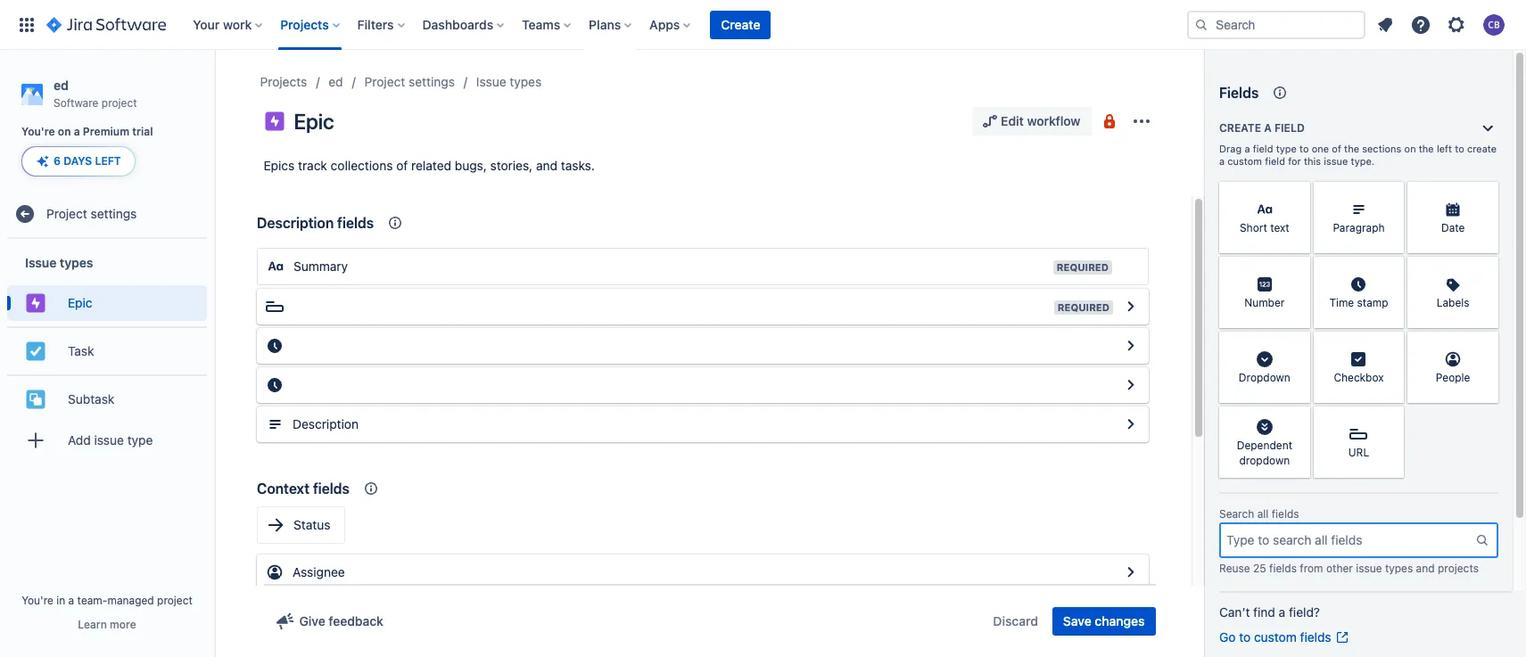 Task type: vqa. For each thing, say whether or not it's contained in the screenshot.
the been on the bottom of the page
no



Task type: locate. For each thing, give the bounding box(es) containing it.
banner
[[0, 0, 1526, 50]]

and left tasks.
[[536, 158, 558, 173]]

more information image for dropdown
[[1287, 334, 1308, 355]]

project settings down 6 days left
[[46, 206, 137, 221]]

context
[[257, 481, 310, 497]]

0 horizontal spatial issue
[[25, 255, 57, 270]]

required button
[[257, 289, 1149, 325]]

more information about the context fields image
[[385, 212, 406, 234]]

2 the from the left
[[1419, 143, 1434, 154]]

0 horizontal spatial the
[[1344, 143, 1360, 154]]

2 vertical spatial issue
[[1356, 562, 1382, 575]]

the
[[1344, 143, 1360, 154], [1419, 143, 1434, 154]]

project settings link down filters popup button
[[365, 71, 455, 93]]

types inside group
[[60, 255, 93, 270]]

jira software image
[[46, 14, 166, 35], [46, 14, 166, 35]]

project right ed link at the left top of page
[[365, 74, 405, 89]]

project up premium
[[102, 96, 137, 110]]

issue types up epic group
[[25, 255, 93, 270]]

0 vertical spatial type
[[1276, 143, 1297, 154]]

more information image for people
[[1476, 334, 1497, 355]]

learn more
[[78, 618, 136, 632]]

1 vertical spatial custom
[[1254, 630, 1297, 645]]

you're left in
[[22, 594, 53, 608]]

you're up '6'
[[21, 125, 55, 138]]

0 vertical spatial project settings
[[365, 74, 455, 89]]

issue for issue types link
[[476, 74, 506, 89]]

0 horizontal spatial project
[[102, 96, 137, 110]]

1 horizontal spatial and
[[1416, 562, 1435, 575]]

1 vertical spatial epic
[[68, 295, 92, 310]]

the left left
[[1419, 143, 1434, 154]]

software
[[54, 96, 99, 110]]

more
[[110, 618, 136, 632]]

0 vertical spatial of
[[1332, 143, 1342, 154]]

2 open field configuration image from the top
[[1120, 562, 1142, 583]]

to up this
[[1300, 143, 1309, 154]]

settings down dashboards
[[409, 74, 455, 89]]

0 vertical spatial types
[[510, 74, 542, 89]]

settings down left
[[91, 206, 137, 221]]

from
[[1300, 562, 1323, 575]]

field down create a field
[[1253, 143, 1273, 154]]

1 vertical spatial open field configuration image
[[1120, 335, 1142, 357]]

create button
[[710, 10, 771, 39]]

notifications image
[[1375, 14, 1396, 35]]

issue types inside group
[[25, 255, 93, 270]]

type
[[1276, 143, 1297, 154], [127, 433, 153, 448]]

1 vertical spatial open field configuration image
[[1120, 562, 1142, 583]]

1 the from the left
[[1344, 143, 1360, 154]]

project down 6 days left dropdown button
[[46, 206, 87, 221]]

type down subtask link
[[127, 433, 153, 448]]

issue
[[476, 74, 506, 89], [25, 255, 57, 270]]

search image
[[1195, 17, 1209, 32]]

issue
[[1324, 155, 1348, 167], [94, 433, 124, 448], [1356, 562, 1382, 575]]

1 horizontal spatial of
[[1332, 143, 1342, 154]]

1 you're from the top
[[21, 125, 55, 138]]

of left related
[[396, 158, 408, 173]]

add issue type image
[[25, 430, 46, 452]]

0 horizontal spatial on
[[58, 125, 71, 138]]

help image
[[1410, 14, 1432, 35]]

stories,
[[490, 158, 533, 173]]

open field configuration image for description button
[[1120, 414, 1142, 435]]

0 vertical spatial issue types
[[476, 74, 542, 89]]

2 vertical spatial open field configuration image
[[1120, 414, 1142, 435]]

Type to search all fields text field
[[1221, 525, 1476, 557]]

project inside ed software project
[[102, 96, 137, 110]]

1 vertical spatial issue
[[94, 433, 124, 448]]

a
[[1264, 121, 1272, 135], [74, 125, 80, 138], [1245, 143, 1250, 154], [1220, 155, 1225, 167], [68, 594, 74, 608], [1279, 605, 1286, 620]]

1 horizontal spatial ed
[[329, 74, 343, 89]]

create inside create button
[[721, 17, 760, 32]]

0 vertical spatial required
[[1057, 261, 1109, 273]]

1 horizontal spatial on
[[1405, 143, 1416, 154]]

filters button
[[352, 10, 412, 39]]

open field configuration image
[[1120, 296, 1142, 318], [1120, 335, 1142, 357], [1120, 414, 1142, 435]]

field up for
[[1275, 121, 1305, 135]]

0 vertical spatial issue
[[476, 74, 506, 89]]

description up summary
[[257, 215, 334, 231]]

more information image
[[1476, 184, 1497, 205]]

ed
[[329, 74, 343, 89], [54, 78, 69, 93]]

1 horizontal spatial type
[[1276, 143, 1297, 154]]

ed inside ed software project
[[54, 78, 69, 93]]

1 horizontal spatial issue
[[1324, 155, 1348, 167]]

a down more information about the fields icon
[[1264, 121, 1272, 135]]

text
[[1270, 222, 1290, 235]]

open field configuration image inside description button
[[1120, 414, 1142, 435]]

appswitcher icon image
[[16, 14, 37, 35]]

more information image
[[1287, 184, 1308, 205], [1381, 184, 1403, 205], [1287, 259, 1308, 280], [1381, 259, 1403, 280], [1476, 259, 1497, 280], [1287, 334, 1308, 355], [1381, 334, 1403, 355], [1476, 334, 1497, 355]]

1 horizontal spatial project settings link
[[365, 71, 455, 93]]

days
[[64, 155, 92, 168]]

banner containing your work
[[0, 0, 1526, 50]]

to right left
[[1455, 143, 1465, 154]]

0 horizontal spatial to
[[1239, 630, 1251, 645]]

0 horizontal spatial create
[[721, 17, 760, 32]]

more information image for checkbox
[[1381, 334, 1403, 355]]

1 horizontal spatial issue
[[476, 74, 506, 89]]

0 vertical spatial project
[[365, 74, 405, 89]]

0 horizontal spatial project settings
[[46, 206, 137, 221]]

1 horizontal spatial issue types
[[476, 74, 542, 89]]

for
[[1288, 155, 1301, 167]]

description inside description button
[[293, 417, 359, 432]]

projects up 'issue type icon'
[[260, 74, 307, 89]]

types
[[510, 74, 542, 89], [60, 255, 93, 270], [1385, 562, 1413, 575]]

short text
[[1240, 222, 1290, 235]]

issue types down teams
[[476, 74, 542, 89]]

1 vertical spatial required
[[1058, 302, 1110, 313]]

1 vertical spatial issue
[[25, 255, 57, 270]]

1 horizontal spatial to
[[1300, 143, 1309, 154]]

1 vertical spatial field
[[1253, 143, 1273, 154]]

tasks.
[[561, 158, 595, 173]]

1 vertical spatial description
[[293, 417, 359, 432]]

0 horizontal spatial ed
[[54, 78, 69, 93]]

task link
[[7, 334, 207, 370]]

1 vertical spatial issue types
[[25, 255, 93, 270]]

0 horizontal spatial type
[[127, 433, 153, 448]]

you're on a premium trial
[[21, 125, 153, 138]]

description fields
[[257, 215, 374, 231]]

feedback
[[329, 614, 384, 629]]

plans button
[[584, 10, 639, 39]]

discard button
[[983, 608, 1049, 636]]

1 horizontal spatial types
[[510, 74, 542, 89]]

0 vertical spatial projects
[[280, 17, 329, 32]]

1 vertical spatial type
[[127, 433, 153, 448]]

0 vertical spatial open field configuration image
[[1120, 296, 1142, 318]]

ed right projects link
[[329, 74, 343, 89]]

give
[[299, 614, 325, 629]]

ed up software
[[54, 78, 69, 93]]

group
[[7, 239, 207, 470]]

1 vertical spatial project settings link
[[7, 197, 207, 232]]

2 vertical spatial types
[[1385, 562, 1413, 575]]

on
[[58, 125, 71, 138], [1405, 143, 1416, 154]]

to
[[1300, 143, 1309, 154], [1455, 143, 1465, 154], [1239, 630, 1251, 645]]

custom down the drag
[[1228, 155, 1262, 167]]

more information about the context fields image
[[360, 478, 382, 500]]

custom
[[1228, 155, 1262, 167], [1254, 630, 1297, 645]]

1 vertical spatial project settings
[[46, 206, 137, 221]]

create right apps popup button
[[721, 17, 760, 32]]

projects button
[[275, 10, 347, 39]]

0 horizontal spatial project
[[46, 206, 87, 221]]

project
[[365, 74, 405, 89], [46, 206, 87, 221]]

1 horizontal spatial the
[[1419, 143, 1434, 154]]

1 vertical spatial types
[[60, 255, 93, 270]]

the up type.
[[1344, 143, 1360, 154]]

to right go
[[1239, 630, 1251, 645]]

fields inside go to custom fields 'link'
[[1300, 630, 1332, 645]]

types down teams
[[510, 74, 542, 89]]

project right managed on the bottom
[[157, 594, 193, 608]]

types for issue types link
[[510, 74, 542, 89]]

drag
[[1220, 143, 1242, 154]]

0 vertical spatial and
[[536, 158, 558, 173]]

0 vertical spatial field
[[1275, 121, 1305, 135]]

on inside the drag a field type to one of the sections on the left to create a custom field for this issue type.
[[1405, 143, 1416, 154]]

1 vertical spatial on
[[1405, 143, 1416, 154]]

go to custom fields
[[1220, 630, 1332, 645]]

assignee
[[293, 565, 345, 580]]

epic up task
[[68, 295, 92, 310]]

search all fields
[[1220, 508, 1299, 521]]

0 vertical spatial description
[[257, 215, 334, 231]]

ed for ed software project
[[54, 78, 69, 93]]

issue right 'other'
[[1356, 562, 1382, 575]]

projects inside projects popup button
[[280, 17, 329, 32]]

your work button
[[188, 10, 270, 39]]

of right one
[[1332, 143, 1342, 154]]

and left "projects"
[[1416, 562, 1435, 575]]

one
[[1312, 143, 1329, 154]]

more information image for short text
[[1287, 184, 1308, 205]]

2 horizontal spatial issue
[[1356, 562, 1382, 575]]

required
[[1057, 261, 1109, 273], [1058, 302, 1110, 313]]

0 horizontal spatial and
[[536, 158, 558, 173]]

type up for
[[1276, 143, 1297, 154]]

required inside required button
[[1058, 302, 1110, 313]]

project settings
[[365, 74, 455, 89], [46, 206, 137, 221]]

project
[[102, 96, 137, 110], [157, 594, 193, 608]]

epics
[[264, 158, 295, 173]]

types down 'type to search all fields' 'text box'
[[1385, 562, 1413, 575]]

sidebar navigation image
[[194, 71, 234, 107]]

reuse
[[1220, 562, 1250, 575]]

2 horizontal spatial to
[[1455, 143, 1465, 154]]

open field configuration image
[[1120, 375, 1142, 396], [1120, 562, 1142, 583]]

you're
[[21, 125, 55, 138], [22, 594, 53, 608]]

issue up epic group
[[25, 255, 57, 270]]

bugs,
[[455, 158, 487, 173]]

issue types link
[[476, 71, 542, 93]]

this
[[1304, 155, 1321, 167]]

epic
[[294, 109, 334, 134], [68, 295, 92, 310]]

1 vertical spatial projects
[[260, 74, 307, 89]]

1 vertical spatial you're
[[22, 594, 53, 608]]

1 horizontal spatial epic
[[294, 109, 334, 134]]

description for description
[[293, 417, 359, 432]]

projects up projects link
[[280, 17, 329, 32]]

on right sections
[[1405, 143, 1416, 154]]

open field configuration image inside required button
[[1120, 296, 1142, 318]]

dependent dropdown
[[1237, 439, 1293, 467]]

0 vertical spatial settings
[[409, 74, 455, 89]]

0 vertical spatial issue
[[1324, 155, 1348, 167]]

1 horizontal spatial settings
[[409, 74, 455, 89]]

fields left more information about the context fields image
[[337, 215, 374, 231]]

0 vertical spatial project
[[102, 96, 137, 110]]

project settings down filters popup button
[[365, 74, 455, 89]]

issue down one
[[1324, 155, 1348, 167]]

0 vertical spatial create
[[721, 17, 760, 32]]

custom down can't find a field?
[[1254, 630, 1297, 645]]

0 horizontal spatial types
[[60, 255, 93, 270]]

0 vertical spatial open field configuration image
[[1120, 375, 1142, 396]]

1 vertical spatial and
[[1416, 562, 1435, 575]]

create
[[1468, 143, 1497, 154]]

0 vertical spatial on
[[58, 125, 71, 138]]

more information image for labels
[[1476, 259, 1497, 280]]

3 open field configuration image from the top
[[1120, 414, 1142, 435]]

more options image
[[1131, 111, 1152, 132]]

issue inside group
[[25, 255, 57, 270]]

type.
[[1351, 155, 1375, 167]]

create up the drag
[[1220, 121, 1261, 135]]

your profile and settings image
[[1484, 14, 1505, 35]]

open field configuration image inside assignee button
[[1120, 562, 1142, 583]]

labels
[[1437, 297, 1470, 310]]

on up '6'
[[58, 125, 71, 138]]

ed for ed
[[329, 74, 343, 89]]

2 you're from the top
[[22, 594, 53, 608]]

1 horizontal spatial project settings
[[365, 74, 455, 89]]

you're for you're in a team-managed project
[[22, 594, 53, 608]]

this link will be opened in a new tab image
[[1335, 631, 1349, 645]]

issue inside the drag a field type to one of the sections on the left to create a custom field for this issue type.
[[1324, 155, 1348, 167]]

0 horizontal spatial issue
[[94, 433, 124, 448]]

1 open field configuration image from the top
[[1120, 296, 1142, 318]]

issue inside button
[[94, 433, 124, 448]]

0 vertical spatial you're
[[21, 125, 55, 138]]

projects link
[[260, 71, 307, 93]]

epic right 'issue type icon'
[[294, 109, 334, 134]]

description up 'context fields'
[[293, 417, 359, 432]]

0 horizontal spatial issue types
[[25, 255, 93, 270]]

restrictions apply image
[[1099, 111, 1120, 132]]

1 horizontal spatial create
[[1220, 121, 1261, 135]]

description button
[[257, 407, 1149, 442]]

group containing issue types
[[7, 239, 207, 470]]

0 vertical spatial epic
[[294, 109, 334, 134]]

0 horizontal spatial settings
[[91, 206, 137, 221]]

your work
[[193, 17, 252, 32]]

project settings link down left
[[7, 197, 207, 232]]

types up epic group
[[60, 255, 93, 270]]

issue down dashboards dropdown button
[[476, 74, 506, 89]]

add issue type button
[[7, 423, 207, 459]]

create
[[721, 17, 760, 32], [1220, 121, 1261, 135]]

fields left the this link will be opened in a new tab icon
[[1300, 630, 1332, 645]]

1 vertical spatial project
[[46, 206, 87, 221]]

1 horizontal spatial project
[[365, 74, 405, 89]]

fields right the 25
[[1270, 562, 1297, 575]]

1 vertical spatial project
[[157, 594, 193, 608]]

1 vertical spatial create
[[1220, 121, 1261, 135]]

0 horizontal spatial epic
[[68, 295, 92, 310]]

field left for
[[1265, 155, 1285, 167]]

0 horizontal spatial of
[[396, 158, 408, 173]]

can't
[[1220, 605, 1250, 620]]

can't find a field?
[[1220, 605, 1320, 620]]

settings image
[[1446, 14, 1468, 35]]

1 vertical spatial settings
[[91, 206, 137, 221]]

fields left more information about the context fields icon
[[313, 481, 350, 497]]

0 vertical spatial custom
[[1228, 155, 1262, 167]]

issue right add
[[94, 433, 124, 448]]



Task type: describe. For each thing, give the bounding box(es) containing it.
you're for you're on a premium trial
[[21, 125, 55, 138]]

teams button
[[517, 10, 578, 39]]

dashboards button
[[417, 10, 511, 39]]

issue types for group containing issue types
[[25, 255, 93, 270]]

types for group containing issue types
[[60, 255, 93, 270]]

checkbox
[[1334, 371, 1384, 385]]

assignee button
[[257, 555, 1149, 591]]

your
[[193, 17, 220, 32]]

1 horizontal spatial project
[[157, 594, 193, 608]]

and for stories,
[[536, 158, 558, 173]]

sections
[[1362, 143, 1402, 154]]

type inside the drag a field type to one of the sections on the left to create a custom field for this issue type.
[[1276, 143, 1297, 154]]

status
[[294, 517, 330, 533]]

dashboards
[[422, 17, 493, 32]]

Search field
[[1187, 10, 1366, 39]]

a down the drag
[[1220, 155, 1225, 167]]

save changes
[[1063, 614, 1145, 629]]

epic inside group
[[68, 295, 92, 310]]

projects for projects popup button
[[280, 17, 329, 32]]

create a field
[[1220, 121, 1305, 135]]

6 days left button
[[22, 147, 134, 176]]

a right the drag
[[1245, 143, 1250, 154]]

projects
[[1438, 562, 1479, 575]]

field for drag
[[1253, 143, 1273, 154]]

and for types
[[1416, 562, 1435, 575]]

more information about the fields image
[[1270, 82, 1291, 103]]

more information image for number
[[1287, 259, 1308, 280]]

subtask
[[68, 392, 115, 407]]

6
[[54, 155, 61, 168]]

dropdown
[[1240, 454, 1290, 467]]

collections
[[331, 158, 393, 173]]

more information image for time stamp
[[1381, 259, 1403, 280]]

all
[[1258, 508, 1269, 521]]

projects for projects link
[[260, 74, 307, 89]]

changes
[[1095, 614, 1145, 629]]

to inside 'link'
[[1239, 630, 1251, 645]]

add issue type
[[68, 433, 153, 448]]

paragraph
[[1333, 222, 1385, 235]]

25
[[1253, 562, 1267, 575]]

track
[[298, 158, 327, 173]]

apps
[[650, 17, 680, 32]]

1 vertical spatial of
[[396, 158, 408, 173]]

edit workflow
[[1001, 113, 1081, 128]]

filters
[[357, 17, 394, 32]]

create for create
[[721, 17, 760, 32]]

dropdown
[[1239, 371, 1291, 385]]

field for create
[[1275, 121, 1305, 135]]

managed
[[107, 594, 154, 608]]

edit workflow button
[[973, 107, 1091, 136]]

work
[[223, 17, 252, 32]]

team-
[[77, 594, 107, 608]]

discard
[[993, 614, 1038, 629]]

search
[[1220, 508, 1255, 521]]

a down software
[[74, 125, 80, 138]]

0 horizontal spatial project settings link
[[7, 197, 207, 232]]

issue types for issue types link
[[476, 74, 542, 89]]

more information image for paragraph
[[1381, 184, 1403, 205]]

edit
[[1001, 113, 1024, 128]]

a right the find
[[1279, 605, 1286, 620]]

subtask link
[[7, 382, 207, 418]]

number
[[1245, 297, 1285, 310]]

in
[[56, 594, 65, 608]]

of inside the drag a field type to one of the sections on the left to create a custom field for this issue type.
[[1332, 143, 1342, 154]]

plans
[[589, 17, 621, 32]]

related
[[411, 158, 451, 173]]

short
[[1240, 222, 1267, 235]]

save changes button
[[1053, 608, 1156, 636]]

create for create a field
[[1220, 121, 1261, 135]]

apps button
[[644, 10, 698, 39]]

2 vertical spatial field
[[1265, 155, 1285, 167]]

fields right all
[[1272, 508, 1299, 521]]

task
[[68, 343, 94, 359]]

reuse 25 fields from other issue types and projects
[[1220, 562, 1479, 575]]

you're in a team-managed project
[[22, 594, 193, 608]]

left
[[95, 155, 121, 168]]

drag a field type to one of the sections on the left to create a custom field for this issue type.
[[1220, 143, 1497, 167]]

go
[[1220, 630, 1236, 645]]

left
[[1437, 143, 1452, 154]]

field?
[[1289, 605, 1320, 620]]

summary
[[294, 259, 348, 274]]

learn more button
[[78, 618, 136, 633]]

description for description fields
[[257, 215, 334, 231]]

2 open field configuration image from the top
[[1120, 335, 1142, 357]]

primary element
[[11, 0, 1187, 50]]

issue type icon image
[[264, 111, 285, 132]]

6 days left
[[54, 155, 121, 168]]

give feedback button
[[264, 608, 394, 636]]

2 horizontal spatial types
[[1385, 562, 1413, 575]]

custom inside the drag a field type to one of the sections on the left to create a custom field for this issue type.
[[1228, 155, 1262, 167]]

add
[[68, 433, 91, 448]]

epic link
[[7, 286, 207, 321]]

save
[[1063, 614, 1092, 629]]

time
[[1330, 297, 1354, 310]]

trial
[[132, 125, 153, 138]]

premium
[[83, 125, 129, 138]]

issue for group containing issue types
[[25, 255, 57, 270]]

custom inside 'link'
[[1254, 630, 1297, 645]]

type inside button
[[127, 433, 153, 448]]

0 vertical spatial project settings link
[[365, 71, 455, 93]]

1 open field configuration image from the top
[[1120, 375, 1142, 396]]

find
[[1254, 605, 1276, 620]]

people
[[1436, 371, 1471, 385]]

stamp
[[1357, 297, 1389, 310]]

date
[[1442, 222, 1465, 235]]

context fields
[[257, 481, 350, 497]]

go to custom fields link
[[1220, 629, 1349, 647]]

open field configuration image for required button
[[1120, 296, 1142, 318]]

epics track collections of related bugs, stories, and tasks.
[[264, 158, 595, 173]]

learn
[[78, 618, 107, 632]]

url
[[1349, 446, 1370, 460]]

teams
[[522, 17, 560, 32]]

dependent
[[1237, 439, 1293, 452]]

workflow
[[1027, 113, 1081, 128]]

time stamp
[[1330, 297, 1389, 310]]

ed link
[[329, 71, 343, 93]]

give feedback
[[299, 614, 384, 629]]

a right in
[[68, 594, 74, 608]]

epic group
[[7, 280, 207, 327]]



